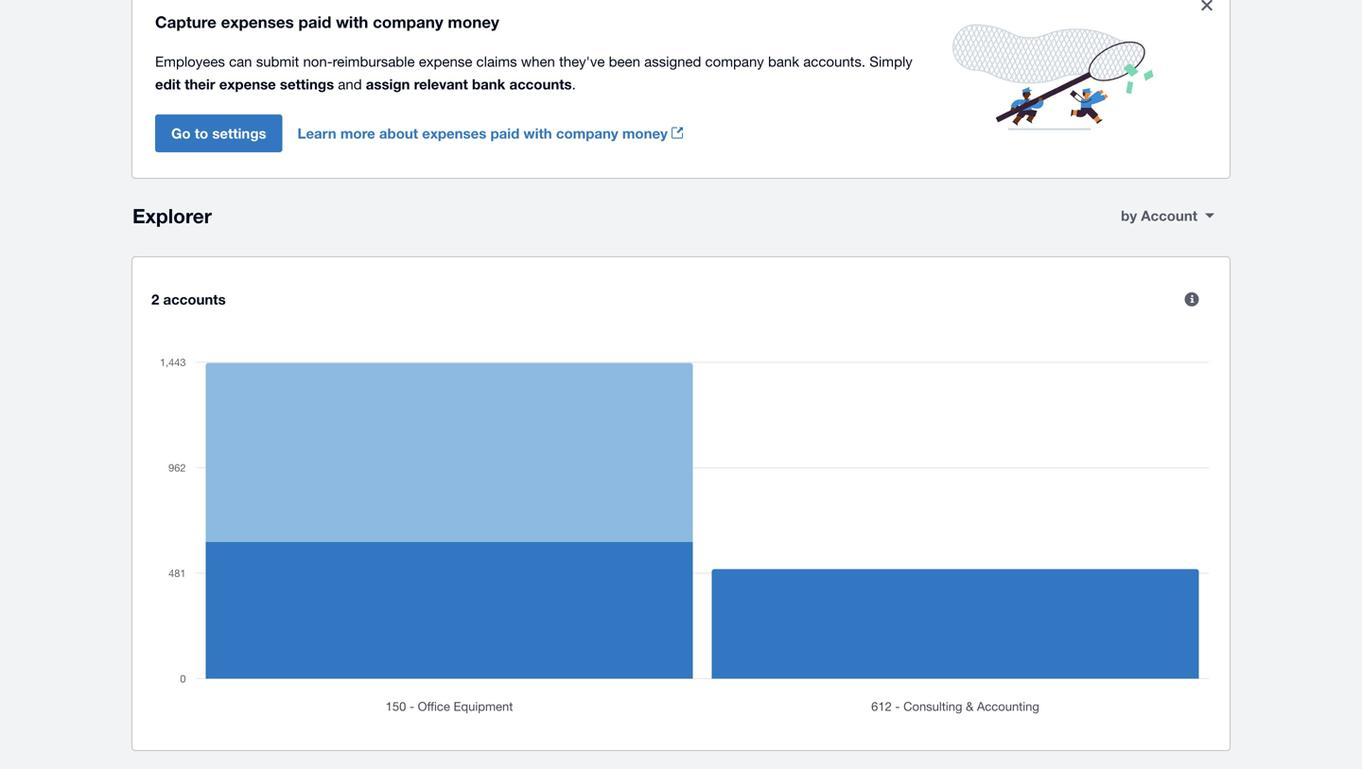 Task type: describe. For each thing, give the bounding box(es) containing it.
they've
[[559, 53, 605, 69]]

0 vertical spatial bank
[[768, 53, 799, 69]]

with inside button
[[524, 125, 552, 142]]

accounts.
[[803, 53, 866, 69]]

postal workers catching money image
[[930, 1, 1177, 153]]

relevant
[[414, 75, 468, 92]]

assigned
[[644, 53, 701, 69]]

more
[[340, 125, 375, 142]]

capture expenses paid with company money
[[155, 12, 499, 31]]

submit
[[256, 53, 299, 69]]

settings inside employees can submit non-reimbursable expense claims when they've been assigned company bank accounts. simply edit their expense settings and assign relevant bank accounts .
[[280, 75, 334, 92]]

1 vertical spatial bank
[[472, 75, 505, 92]]

2 2 image from the left
[[196, 353, 1209, 769]]

about
[[379, 125, 418, 142]]

by account button
[[1106, 197, 1230, 235]]

assign
[[366, 75, 410, 92]]

to
[[195, 125, 208, 142]]

1 horizontal spatial expense
[[419, 53, 472, 69]]

go to settings link
[[155, 114, 298, 152]]

0 horizontal spatial with
[[336, 12, 368, 31]]

by
[[1121, 207, 1137, 224]]

when
[[521, 53, 555, 69]]

.
[[572, 75, 576, 92]]

company inside button
[[556, 125, 618, 142]]

0 horizontal spatial paid
[[298, 12, 331, 31]]

paid inside button
[[490, 125, 520, 142]]

expenses inside button
[[422, 125, 487, 142]]

reimbursable
[[333, 53, 415, 69]]

accounts inside employees can submit non-reimbursable expense claims when they've been assigned company bank accounts. simply edit their expense settings and assign relevant bank accounts .
[[509, 75, 572, 92]]

capture expenses paid with company money status
[[132, 0, 1230, 178]]

learn more about expenses paid with company money link
[[298, 114, 698, 152]]

money inside button
[[622, 125, 668, 142]]

can
[[229, 53, 252, 69]]

0 vertical spatial company
[[373, 12, 443, 31]]

go to settings
[[171, 125, 266, 142]]

key image
[[1173, 280, 1211, 318]]



Task type: locate. For each thing, give the bounding box(es) containing it.
accounts down when
[[509, 75, 572, 92]]

0 vertical spatial expenses
[[221, 12, 294, 31]]

learn more about expenses paid with company money
[[298, 125, 668, 142]]

learn more about expenses paid with company money button
[[298, 114, 698, 152]]

paid up non-
[[298, 12, 331, 31]]

expenses down relevant
[[422, 125, 487, 142]]

company
[[373, 12, 443, 31], [705, 53, 764, 69], [556, 125, 618, 142]]

their
[[185, 75, 215, 92]]

0 vertical spatial money
[[448, 12, 499, 31]]

been
[[609, 53, 640, 69]]

with down employees can submit non-reimbursable expense claims when they've been assigned company bank accounts. simply edit their expense settings and assign relevant bank accounts .
[[524, 125, 552, 142]]

edit
[[155, 75, 181, 92]]

1 horizontal spatial settings
[[280, 75, 334, 92]]

1 vertical spatial with
[[524, 125, 552, 142]]

0 vertical spatial accounts
[[509, 75, 572, 92]]

1 horizontal spatial accounts
[[509, 75, 572, 92]]

1 horizontal spatial expenses
[[422, 125, 487, 142]]

explorer
[[132, 204, 212, 228]]

0 horizontal spatial expenses
[[221, 12, 294, 31]]

paid
[[298, 12, 331, 31], [490, 125, 520, 142]]

with
[[336, 12, 368, 31], [524, 125, 552, 142]]

settings inside go to settings button
[[212, 125, 266, 142]]

1 vertical spatial expenses
[[422, 125, 487, 142]]

expense down can
[[219, 75, 276, 92]]

1 horizontal spatial company
[[556, 125, 618, 142]]

company up reimbursable
[[373, 12, 443, 31]]

1 2 image from the left
[[151, 353, 1211, 731]]

and
[[338, 75, 362, 92]]

with up reimbursable
[[336, 12, 368, 31]]

company down . on the left top of the page
[[556, 125, 618, 142]]

expenses
[[221, 12, 294, 31], [422, 125, 487, 142]]

bank down the claims
[[472, 75, 505, 92]]

0 horizontal spatial settings
[[212, 125, 266, 142]]

2 horizontal spatial company
[[705, 53, 764, 69]]

1 horizontal spatial bank
[[768, 53, 799, 69]]

by account
[[1121, 207, 1198, 224]]

expense
[[419, 53, 472, 69], [219, 75, 276, 92]]

1 horizontal spatial paid
[[490, 125, 520, 142]]

paid down employees can submit non-reimbursable expense claims when they've been assigned company bank accounts. simply edit their expense settings and assign relevant bank accounts .
[[490, 125, 520, 142]]

go to settings button
[[155, 114, 282, 152]]

employees
[[155, 53, 225, 69]]

go
[[171, 125, 191, 142]]

bank
[[768, 53, 799, 69], [472, 75, 505, 92]]

2
[[151, 291, 159, 308]]

bank left the 'accounts.'
[[768, 53, 799, 69]]

0 horizontal spatial money
[[448, 12, 499, 31]]

1 vertical spatial expense
[[219, 75, 276, 92]]

expenses up can
[[221, 12, 294, 31]]

accounts
[[509, 75, 572, 92], [163, 291, 226, 308]]

1 vertical spatial settings
[[212, 125, 266, 142]]

2 vertical spatial company
[[556, 125, 618, 142]]

settings right to
[[212, 125, 266, 142]]

0 vertical spatial paid
[[298, 12, 331, 31]]

company inside employees can submit non-reimbursable expense claims when they've been assigned company bank accounts. simply edit their expense settings and assign relevant bank accounts .
[[705, 53, 764, 69]]

settings down non-
[[280, 75, 334, 92]]

1 vertical spatial paid
[[490, 125, 520, 142]]

2 image
[[151, 353, 1211, 731], [196, 353, 1209, 769]]

money up the claims
[[448, 12, 499, 31]]

expense up relevant
[[419, 53, 472, 69]]

simply
[[870, 53, 913, 69]]

0 horizontal spatial accounts
[[163, 291, 226, 308]]

1 vertical spatial company
[[705, 53, 764, 69]]

account
[[1141, 207, 1198, 224]]

capture
[[155, 12, 217, 31]]

0 horizontal spatial expense
[[219, 75, 276, 92]]

non-
[[303, 53, 333, 69]]

0 vertical spatial expense
[[419, 53, 472, 69]]

2 accounts
[[151, 291, 226, 308]]

0 vertical spatial with
[[336, 12, 368, 31]]

1 horizontal spatial with
[[524, 125, 552, 142]]

1 vertical spatial money
[[622, 125, 668, 142]]

learn
[[298, 125, 336, 142]]

money
[[448, 12, 499, 31], [622, 125, 668, 142]]

company right assigned
[[705, 53, 764, 69]]

money down "been"
[[622, 125, 668, 142]]

1 vertical spatial accounts
[[163, 291, 226, 308]]

0 horizontal spatial company
[[373, 12, 443, 31]]

employees can submit non-reimbursable expense claims when they've been assigned company bank accounts. simply edit their expense settings and assign relevant bank accounts .
[[155, 53, 913, 92]]

claims
[[476, 53, 517, 69]]

0 horizontal spatial bank
[[472, 75, 505, 92]]

0 vertical spatial settings
[[280, 75, 334, 92]]

settings
[[280, 75, 334, 92], [212, 125, 266, 142]]

1 horizontal spatial money
[[622, 125, 668, 142]]

accounts right 2
[[163, 291, 226, 308]]



Task type: vqa. For each thing, say whether or not it's contained in the screenshot.
rightmost progress
no



